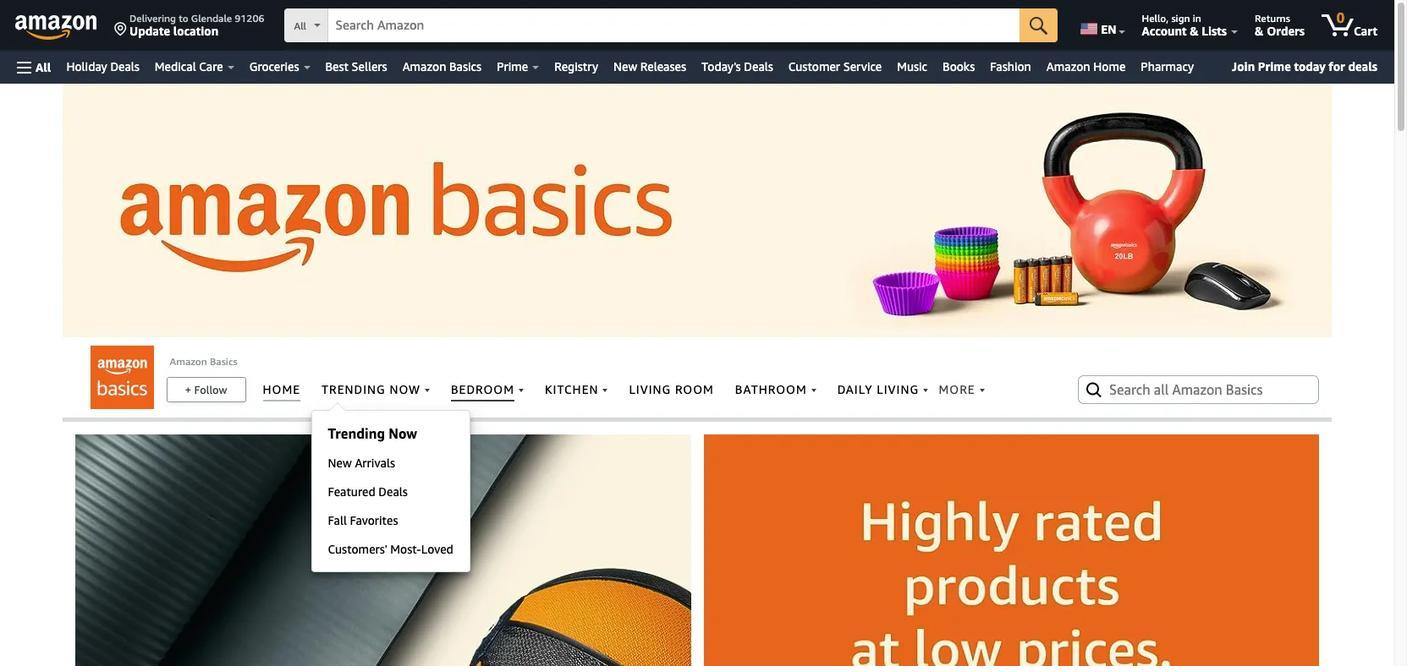 Task type: describe. For each thing, give the bounding box(es) containing it.
today's
[[702, 59, 741, 74]]

customer
[[789, 59, 840, 74]]

join prime today for deals link
[[1225, 56, 1384, 78]]

all button
[[9, 51, 59, 84]]

0
[[1337, 9, 1345, 26]]

best sellers link
[[318, 55, 395, 79]]

groceries
[[249, 59, 299, 74]]

sign
[[1171, 12, 1190, 25]]

registry link
[[547, 55, 606, 79]]

Search Amazon text field
[[329, 9, 1020, 41]]

hello, sign in
[[1142, 12, 1202, 25]]

service
[[843, 59, 882, 74]]

location
[[173, 24, 219, 38]]

prime link
[[489, 55, 547, 79]]

in
[[1193, 12, 1202, 25]]

all inside search field
[[294, 19, 306, 32]]

& for account
[[1190, 24, 1199, 38]]

books link
[[935, 55, 983, 79]]

to
[[179, 12, 188, 25]]

follow
[[194, 383, 227, 397]]

navigation navigation
[[0, 0, 1395, 84]]

music link
[[890, 55, 935, 79]]

medical care
[[155, 59, 223, 74]]

deals
[[1348, 59, 1378, 74]]

en
[[1101, 22, 1117, 36]]

search image
[[1084, 380, 1104, 400]]

0 horizontal spatial amazon basics
[[170, 355, 237, 368]]

holiday
[[66, 59, 107, 74]]

best
[[325, 59, 349, 74]]

en link
[[1071, 4, 1133, 47]]

all inside button
[[36, 60, 51, 74]]

+
[[185, 383, 191, 397]]

music
[[897, 59, 927, 74]]

1 horizontal spatial amazon
[[402, 59, 446, 74]]

2 prime from the left
[[1258, 59, 1291, 74]]

amazon home
[[1047, 59, 1126, 74]]

+ follow
[[185, 383, 227, 397]]

basics inside navigation navigation
[[449, 59, 482, 74]]

join
[[1232, 59, 1255, 74]]

cart
[[1354, 24, 1378, 38]]

medical care link
[[147, 55, 242, 79]]

update
[[129, 24, 170, 38]]

returns & orders
[[1255, 12, 1305, 38]]

glendale
[[191, 12, 232, 25]]

amazon image
[[15, 15, 97, 41]]

0 vertical spatial amazon basics link
[[395, 55, 489, 79]]

home
[[1094, 59, 1126, 74]]

releases
[[640, 59, 686, 74]]

All search field
[[285, 8, 1058, 44]]

amazon basics logo image
[[90, 346, 154, 410]]



Task type: locate. For each thing, give the bounding box(es) containing it.
registry
[[554, 59, 598, 74]]

0 horizontal spatial amazon
[[170, 355, 207, 368]]

1 horizontal spatial all
[[294, 19, 306, 32]]

& left orders
[[1255, 24, 1264, 38]]

hello,
[[1142, 12, 1169, 25]]

holiday deals
[[66, 59, 140, 74]]

& for returns
[[1255, 24, 1264, 38]]

1 deals from the left
[[110, 59, 140, 74]]

1 vertical spatial amazon basics
[[170, 355, 237, 368]]

1 vertical spatial amazon basics link
[[170, 355, 237, 368]]

amazon basics link right sellers in the left top of the page
[[395, 55, 489, 79]]

1 horizontal spatial deals
[[744, 59, 773, 74]]

all up groceries link
[[294, 19, 306, 32]]

2 horizontal spatial amazon
[[1047, 59, 1090, 74]]

groceries link
[[242, 55, 318, 79]]

account & lists
[[1142, 24, 1227, 38]]

pharmacy
[[1141, 59, 1194, 74]]

today
[[1294, 59, 1326, 74]]

medical
[[155, 59, 196, 74]]

holiday deals link
[[59, 55, 147, 79]]

returns
[[1255, 12, 1290, 25]]

1 horizontal spatial amazon basics link
[[395, 55, 489, 79]]

1 & from the left
[[1190, 24, 1199, 38]]

amazon up + at the bottom of page
[[170, 355, 207, 368]]

delivering
[[129, 12, 176, 25]]

account
[[1142, 24, 1187, 38]]

prime left registry at the top left of the page
[[497, 59, 528, 74]]

amazon basics right sellers in the left top of the page
[[402, 59, 482, 74]]

Search all Amazon Basics search field
[[1109, 376, 1291, 404]]

1 vertical spatial basics
[[210, 355, 237, 368]]

fashion link
[[983, 55, 1039, 79]]

1 vertical spatial all
[[36, 60, 51, 74]]

amazon home link
[[1039, 55, 1133, 79]]

0 horizontal spatial basics
[[210, 355, 237, 368]]

0 horizontal spatial prime
[[497, 59, 528, 74]]

care
[[199, 59, 223, 74]]

amazon inside amazon home "link"
[[1047, 59, 1090, 74]]

amazon basics up + follow button
[[170, 355, 237, 368]]

& inside returns & orders
[[1255, 24, 1264, 38]]

0 vertical spatial all
[[294, 19, 306, 32]]

0 vertical spatial basics
[[449, 59, 482, 74]]

& left lists
[[1190, 24, 1199, 38]]

amazon basics link up + follow button
[[170, 355, 237, 368]]

books
[[943, 59, 975, 74]]

deals
[[110, 59, 140, 74], [744, 59, 773, 74]]

amazon basics
[[402, 59, 482, 74], [170, 355, 237, 368]]

2 & from the left
[[1255, 24, 1264, 38]]

deals right the holiday
[[110, 59, 140, 74]]

+ follow button
[[167, 378, 245, 402]]

amazon
[[402, 59, 446, 74], [1047, 59, 1090, 74], [170, 355, 207, 368]]

sellers
[[352, 59, 387, 74]]

0 horizontal spatial all
[[36, 60, 51, 74]]

amazon basics link
[[395, 55, 489, 79], [170, 355, 237, 368]]

None submit
[[1020, 8, 1058, 42]]

fashion
[[990, 59, 1031, 74]]

amazon basics inside navigation navigation
[[402, 59, 482, 74]]

deals for today's deals
[[744, 59, 773, 74]]

customer service
[[789, 59, 882, 74]]

new
[[614, 59, 637, 74]]

1 horizontal spatial basics
[[449, 59, 482, 74]]

lists
[[1202, 24, 1227, 38]]

1 horizontal spatial &
[[1255, 24, 1264, 38]]

today's deals
[[702, 59, 773, 74]]

new releases
[[614, 59, 686, 74]]

1 horizontal spatial prime
[[1258, 59, 1291, 74]]

customer service link
[[781, 55, 890, 79]]

today's deals link
[[694, 55, 781, 79]]

for
[[1329, 59, 1345, 74]]

amazon left home
[[1047, 59, 1090, 74]]

0 vertical spatial amazon basics
[[402, 59, 482, 74]]

pharmacy link
[[1133, 55, 1202, 79]]

deals right today's
[[744, 59, 773, 74]]

0 horizontal spatial amazon basics link
[[170, 355, 237, 368]]

amazon right sellers in the left top of the page
[[402, 59, 446, 74]]

basics left prime link
[[449, 59, 482, 74]]

none submit inside all search field
[[1020, 8, 1058, 42]]

91206
[[235, 12, 264, 25]]

&
[[1190, 24, 1199, 38], [1255, 24, 1264, 38]]

all
[[294, 19, 306, 32], [36, 60, 51, 74]]

2 deals from the left
[[744, 59, 773, 74]]

all down amazon image
[[36, 60, 51, 74]]

orders
[[1267, 24, 1305, 38]]

1 horizontal spatial amazon basics
[[402, 59, 482, 74]]

join prime today for deals
[[1232, 59, 1378, 74]]

0 horizontal spatial deals
[[110, 59, 140, 74]]

basics
[[449, 59, 482, 74], [210, 355, 237, 368]]

new releases link
[[606, 55, 694, 79]]

1 prime from the left
[[497, 59, 528, 74]]

prime right join
[[1258, 59, 1291, 74]]

delivering to glendale 91206 update location
[[129, 12, 264, 38]]

prime
[[497, 59, 528, 74], [1258, 59, 1291, 74]]

basics up follow
[[210, 355, 237, 368]]

0 horizontal spatial &
[[1190, 24, 1199, 38]]

deals for holiday deals
[[110, 59, 140, 74]]

best sellers
[[325, 59, 387, 74]]



